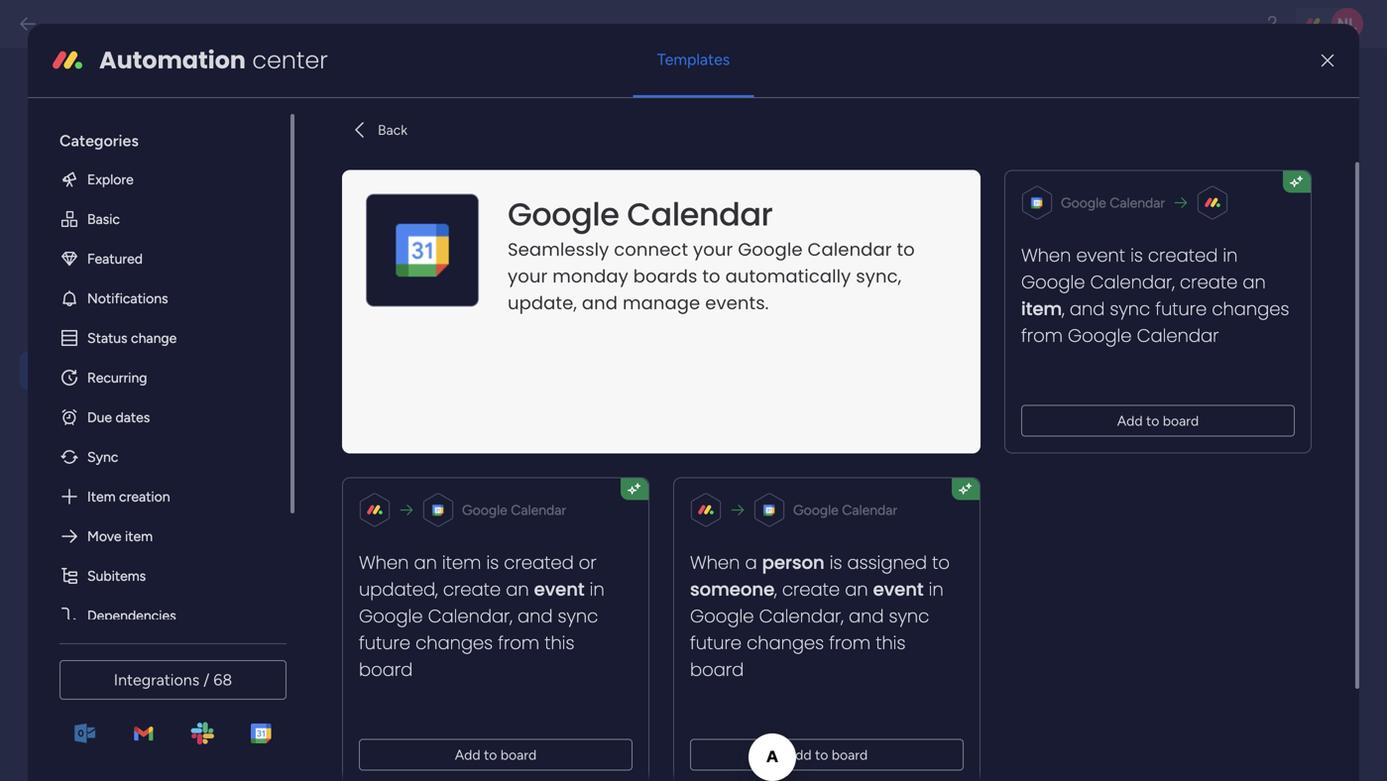 Task type: vqa. For each thing, say whether or not it's contained in the screenshot.
the topmost app
yes



Task type: describe. For each thing, give the bounding box(es) containing it.
0 horizontal spatial changes
[[416, 631, 493, 656]]

account
[[123, 666, 188, 687]]

in inside when event is created in google calendar, create an item
[[1223, 243, 1238, 268]]

2 vertical spatial monday
[[634, 398, 687, 416]]

automation center
[[99, 43, 328, 77]]

add for changes
[[455, 747, 481, 764]]

v2
[[368, 90, 392, 116]]

sync,
[[856, 264, 902, 289]]

and inside google calendar seamlessly connect your google calendar to your monday boards to automatically sync, update, and manage events.
[[582, 290, 618, 316]]

calendar up "sync,"
[[808, 237, 892, 262]]

integrations / 68
[[114, 671, 232, 690]]

google inside when event is created in google calendar, create an item
[[1022, 270, 1086, 295]]

order
[[483, 398, 518, 416]]

move item
[[87, 528, 153, 545]]

sync option
[[44, 437, 275, 477]]

api button
[[20, 352, 250, 390]]

dates
[[116, 409, 150, 426]]

your down powerful
[[600, 398, 630, 416]]

create for is
[[443, 577, 501, 602]]

monday inside google calendar seamlessly connect your google calendar to your monday boards to automatically sync, update, and manage events.
[[553, 264, 629, 289]]

due dates option
[[44, 398, 275, 437]]

creation
[[119, 488, 170, 505]]

back button
[[342, 114, 416, 146]]

your up boards
[[693, 237, 733, 262]]

created inside when an item is created or updated, create an
[[504, 550, 574, 576]]

when for when an item is created or updated, create an
[[359, 550, 409, 576]]

board for when a
[[832, 747, 868, 764]]

capabilities
[[389, 398, 464, 416]]

administration learn more
[[35, 84, 233, 145]]

more
[[75, 127, 110, 145]]

administration
[[35, 84, 233, 120]]

notifications
[[87, 290, 168, 307]]

can
[[549, 271, 573, 289]]

learn more link
[[35, 125, 250, 147]]

in
[[329, 211, 340, 227]]

api v2 token
[[329, 90, 455, 116]]

0 horizontal spatial from
[[498, 631, 540, 656]]

item creation
[[87, 488, 170, 505]]

important
[[553, 420, 619, 438]]

permissions
[[74, 622, 168, 643]]

1 horizontal spatial changes
[[747, 631, 824, 656]]

featured option
[[44, 239, 275, 278]]

back to workspace image
[[18, 14, 38, 34]]

subitems option
[[44, 556, 275, 596]]

automatically
[[726, 264, 851, 289]]

tidy up button
[[20, 483, 250, 521]]

status
[[87, 330, 128, 346]]

customization
[[74, 229, 190, 250]]

billing button
[[20, 395, 250, 434]]

api inside the api documentation can be found at developers.monday.com
[[417, 271, 440, 289]]

add to board button for calendar
[[1022, 405, 1295, 437]]

usage stats
[[74, 447, 168, 469]]

updated,
[[359, 577, 438, 602]]

0 horizontal spatial app
[[389, 420, 414, 438]]

1 this from the left
[[545, 631, 575, 656]]

1 vertical spatial monday
[[417, 375, 471, 393]]

general
[[74, 185, 136, 207]]

68
[[214, 671, 232, 690]]

directory
[[145, 535, 216, 556]]

an inside when a person is assigned to someone , create an event
[[845, 577, 868, 602]]

secure.
[[457, 442, 504, 460]]

board for when an item is created or updated, create an
[[501, 747, 537, 764]]

content
[[74, 535, 140, 556]]

app banner image googlecalendar image
[[391, 218, 454, 282]]

usage
[[74, 447, 124, 469]]

explore
[[87, 171, 134, 188]]

add to board for calendar
[[1118, 412, 1199, 429]]

1 in google calendar, and sync future changes from this board from the left
[[359, 577, 605, 683]]

item creation option
[[44, 477, 275, 517]]

, inside when a person is assigned to someone , create an event
[[775, 577, 777, 602]]

recurring
[[87, 369, 147, 386]]

add to board button for from
[[359, 739, 633, 771]]

categories
[[59, 131, 139, 150]]

calendar up connect
[[627, 192, 773, 236]]

found
[[597, 271, 637, 289]]

are
[[449, 211, 467, 227]]

there
[[416, 211, 446, 227]]

be
[[577, 271, 594, 289]]

due dates
[[87, 409, 150, 426]]

2 in google calendar, and sync future changes from this board from the left
[[690, 577, 944, 683]]

at
[[640, 271, 654, 289]]

categories heading
[[44, 114, 275, 159]]

center
[[252, 43, 328, 77]]

powerful
[[596, 375, 655, 393]]

1 horizontal spatial future
[[690, 631, 742, 656]]

usage stats button
[[20, 439, 250, 478]]

automation  center image
[[52, 44, 83, 76]]

subitems
[[87, 568, 146, 584]]

0 horizontal spatial sync
[[558, 604, 598, 629]]

google inside , and sync future changes from google calendar
[[1068, 323, 1132, 348]]

is for when an item is created or updated, create an
[[486, 550, 499, 576]]

help image
[[1263, 14, 1283, 34]]

documentation
[[444, 271, 545, 289]]

when a person is assigned to someone , create an event
[[690, 550, 950, 602]]

basic option
[[44, 199, 275, 239]]

recurring option
[[44, 358, 275, 398]]

learn
[[35, 127, 71, 145]]

item
[[87, 488, 116, 505]]

1 horizontal spatial calendar,
[[759, 604, 844, 629]]

api left the v2
[[329, 90, 363, 116]]

google calendar for when a
[[794, 502, 898, 519]]

manage
[[623, 290, 701, 316]]

when an item is created or updated, create an
[[359, 550, 597, 602]]

permissions button
[[20, 613, 250, 652]]

calendar down very at the left bottom
[[511, 502, 566, 519]]

gives
[[530, 375, 564, 393]]

create for created
[[1180, 270, 1238, 295]]

the
[[343, 211, 362, 227]]

due
[[87, 409, 112, 426]]

an inside when event is created in google calendar, create an item
[[1243, 270, 1266, 295]]

1 horizontal spatial add to board
[[786, 747, 868, 764]]

when for when a person is assigned to someone , create an event
[[690, 550, 740, 576]]

someone
[[690, 577, 775, 602]]

api up "seamlessly"
[[550, 211, 570, 227]]

explore option
[[44, 159, 275, 199]]

1 horizontal spatial app
[[474, 375, 500, 393]]

calendar, inside when event is created in google calendar, create an item
[[1091, 270, 1175, 295]]

notifications option
[[44, 278, 275, 318]]

up
[[112, 491, 135, 512]]

item inside when event is created in google calendar, create an item
[[1022, 296, 1063, 322]]

sync
[[87, 449, 118, 465]]

google calendar seamlessly connect your google calendar to your monday boards to automatically sync, update, and manage events.
[[508, 192, 915, 316]]

events.
[[705, 290, 769, 316]]

0 horizontal spatial future
[[359, 631, 411, 656]]

sync inside , and sync future changes from google calendar
[[1110, 296, 1151, 322]]

, and sync future changes from google calendar
[[1022, 296, 1290, 348]]

tidy up
[[74, 491, 135, 512]]

back
[[378, 121, 408, 138]]

api right the new
[[393, 211, 413, 227]]

experience.
[[418, 420, 494, 438]]

update,
[[508, 290, 577, 316]]



Task type: locate. For each thing, give the bounding box(es) containing it.
this
[[545, 631, 575, 656], [876, 631, 906, 656]]

2 this from the left
[[876, 631, 906, 656]]

item inside option
[[125, 528, 153, 545]]

monday down "seamlessly"
[[553, 264, 629, 289]]

0 horizontal spatial is
[[486, 550, 499, 576]]

billing
[[74, 404, 121, 425]]

, inside , and sync future changes from google calendar
[[1063, 296, 1065, 322]]

and
[[582, 290, 618, 316], [1070, 296, 1105, 322], [518, 604, 553, 629], [849, 604, 884, 629]]

api up developers.monday.com
[[417, 271, 440, 289]]

add
[[1118, 412, 1143, 429], [455, 747, 481, 764], [786, 747, 812, 764]]

changes
[[1212, 296, 1290, 322], [416, 631, 493, 656], [747, 631, 824, 656]]

add to board for from
[[455, 747, 537, 764]]

2 horizontal spatial is
[[1131, 243, 1143, 268]]

event down or
[[534, 577, 585, 602]]

developers.monday.com
[[389, 294, 551, 311]]

google calendar for when an item is created or updated, create an
[[462, 502, 566, 519]]

calendar up assigned on the bottom right
[[842, 502, 898, 519]]

0 horizontal spatial monday
[[417, 375, 471, 393]]

0 horizontal spatial create
[[443, 577, 501, 602]]

keep
[[640, 420, 672, 438]]

boards
[[634, 264, 698, 289]]

0 horizontal spatial item
[[125, 528, 153, 545]]

google calendar up assigned on the bottom right
[[794, 502, 898, 519]]

1 horizontal spatial event
[[874, 577, 924, 602]]

calendar, up , and sync future changes from google calendar
[[1091, 270, 1175, 295]]

create right updated,
[[443, 577, 501, 602]]

noah lott image
[[1332, 8, 1364, 40]]

when inside when a person is assigned to someone , create an event
[[690, 550, 740, 576]]

is left or
[[486, 550, 499, 576]]

your right 'keep'
[[676, 420, 706, 438]]

event inside when event is created in google calendar, create an item
[[1077, 243, 1126, 268]]

when event is created in google calendar, create an item
[[1022, 243, 1266, 322]]

0 vertical spatial ,
[[1063, 296, 1065, 322]]

customization button
[[20, 221, 250, 259]]

the
[[389, 271, 413, 289], [389, 375, 413, 393]]

general button
[[20, 177, 250, 216]]

board
[[1163, 412, 1199, 429], [359, 657, 413, 683], [690, 657, 744, 683], [501, 747, 537, 764], [832, 747, 868, 764]]

a
[[745, 550, 757, 576]]

your up update,
[[508, 264, 548, 289]]

app
[[474, 375, 500, 393], [389, 420, 414, 438]]

dapulse info image
[[349, 269, 369, 299]]

when inside when an item is created or updated, create an
[[359, 550, 409, 576]]

the right dapulse info icon
[[389, 271, 413, 289]]

the for the monday app api gives you powerful capabilities in order to enhance your monday app experience. it's very important to keep your api token secure.
[[389, 375, 413, 393]]

to inside when a person is assigned to someone , create an event
[[932, 550, 950, 576]]

cross account copier button
[[20, 657, 250, 723]]

0 horizontal spatial when
[[359, 550, 409, 576]]

created
[[1148, 243, 1218, 268], [504, 550, 574, 576]]

0 horizontal spatial add
[[455, 747, 481, 764]]

cross account copier
[[73, 666, 188, 714]]

an
[[1243, 270, 1266, 295], [414, 550, 437, 576], [506, 577, 529, 602], [845, 577, 868, 602]]

1 horizontal spatial add
[[786, 747, 812, 764]]

created inside when event is created in google calendar, create an item
[[1148, 243, 1218, 268]]

calendar up when event is created in google calendar, create an item
[[1110, 194, 1166, 211]]

1 horizontal spatial when
[[690, 550, 740, 576]]

users
[[74, 273, 119, 294]]

very
[[521, 420, 549, 438]]

2 horizontal spatial changes
[[1212, 296, 1290, 322]]

api
[[329, 90, 363, 116], [393, 211, 413, 227], [550, 211, 570, 227], [417, 271, 440, 289], [74, 360, 101, 381], [503, 375, 526, 393], [389, 442, 412, 460]]

2 horizontal spatial add to board
[[1118, 412, 1199, 429]]

personal
[[498, 211, 547, 227]]

create up , and sync future changes from google calendar
[[1180, 270, 1238, 295]]

0 horizontal spatial calendar,
[[428, 604, 513, 629]]

1 the from the top
[[389, 271, 413, 289]]

in inside the monday app api gives you powerful capabilities in order to enhance your monday app experience. it's very important to keep your api token secure.
[[468, 398, 479, 416]]

2 horizontal spatial when
[[1022, 243, 1072, 268]]

is
[[1131, 243, 1143, 268], [486, 550, 499, 576], [830, 550, 843, 576]]

from inside , and sync future changes from google calendar
[[1022, 323, 1063, 348]]

google calendar
[[1061, 194, 1166, 211], [462, 502, 566, 519], [794, 502, 898, 519]]

token
[[397, 90, 455, 116]]

api down status
[[74, 360, 101, 381]]

from
[[1022, 323, 1063, 348], [498, 631, 540, 656], [829, 631, 871, 656]]

apps button
[[20, 570, 250, 609]]

event inside when a person is assigned to someone , create an event
[[874, 577, 924, 602]]

apps
[[74, 578, 115, 600]]

1 vertical spatial app
[[389, 420, 414, 438]]

and inside , and sync future changes from google calendar
[[1070, 296, 1105, 322]]

person
[[762, 550, 825, 576]]

0 horizontal spatial google calendar
[[462, 502, 566, 519]]

created left or
[[504, 550, 574, 576]]

basic
[[87, 211, 120, 227]]

event down assigned on the bottom right
[[874, 577, 924, 602]]

1 horizontal spatial google calendar
[[794, 502, 898, 519]]

security button
[[20, 308, 250, 347]]

1 horizontal spatial ,
[[1063, 296, 1065, 322]]

1 horizontal spatial is
[[830, 550, 843, 576]]

app up order
[[474, 375, 500, 393]]

api up order
[[503, 375, 526, 393]]

1 horizontal spatial add to board button
[[690, 739, 964, 771]]

token
[[415, 442, 453, 460]]

copier
[[73, 692, 123, 714]]

is for when a person is assigned to someone , create an event
[[830, 550, 843, 576]]

cross
[[73, 666, 119, 687]]

2 horizontal spatial create
[[1180, 270, 1238, 295]]

in google calendar, and sync future changes from this board
[[359, 577, 605, 683], [690, 577, 944, 683]]

monday up capabilities
[[417, 375, 471, 393]]

enhance
[[540, 398, 597, 416]]

/
[[203, 671, 210, 690]]

,
[[1063, 296, 1065, 322], [775, 577, 777, 602]]

google calendar down the secure.
[[462, 502, 566, 519]]

event up , and sync future changes from google calendar
[[1077, 243, 1126, 268]]

google calendar up when event is created in google calendar, create an item
[[1061, 194, 1166, 211]]

1 horizontal spatial in google calendar, and sync future changes from this board
[[690, 577, 944, 683]]

0 horizontal spatial in google calendar, and sync future changes from this board
[[359, 577, 605, 683]]

1 horizontal spatial created
[[1148, 243, 1218, 268]]

stats
[[129, 447, 168, 469]]

the monday app api gives you powerful capabilities in order to enhance your monday app experience. it's very important to keep your api token secure.
[[389, 375, 706, 460]]

the up capabilities
[[389, 375, 413, 393]]

is up , and sync future changes from google calendar
[[1131, 243, 1143, 268]]

it's
[[498, 420, 517, 438]]

tidy
[[74, 491, 107, 512]]

create down person
[[782, 577, 840, 602]]

0 vertical spatial app
[[474, 375, 500, 393]]

2 horizontal spatial from
[[1022, 323, 1063, 348]]

or
[[579, 550, 597, 576]]

1 horizontal spatial from
[[829, 631, 871, 656]]

create inside when an item is created or updated, create an
[[443, 577, 501, 602]]

create inside when a person is assigned to someone , create an event
[[782, 577, 840, 602]]

2 horizontal spatial monday
[[634, 398, 687, 416]]

calendar, down when a person is assigned to someone , create an event
[[759, 604, 844, 629]]

1 vertical spatial item
[[125, 528, 153, 545]]

connect
[[614, 237, 688, 262]]

1 vertical spatial ,
[[775, 577, 777, 602]]

future inside , and sync future changes from google calendar
[[1156, 296, 1207, 322]]

status change option
[[44, 318, 275, 358]]

2 horizontal spatial sync
[[1110, 296, 1151, 322]]

changes inside , and sync future changes from google calendar
[[1212, 296, 1290, 322]]

seamlessly
[[508, 237, 609, 262]]

the inside the monday app api gives you powerful capabilities in order to enhance your monday app experience. it's very important to keep your api token secure.
[[389, 375, 413, 393]]

tokens
[[573, 211, 612, 227]]

calendar,
[[1091, 270, 1175, 295], [428, 604, 513, 629], [759, 604, 844, 629]]

2 horizontal spatial add to board button
[[1022, 405, 1295, 437]]

is inside when event is created in google calendar, create an item
[[1131, 243, 1143, 268]]

app down capabilities
[[389, 420, 414, 438]]

add to board
[[1118, 412, 1199, 429], [455, 747, 537, 764], [786, 747, 868, 764]]

you
[[568, 375, 593, 393]]

0 horizontal spatial created
[[504, 550, 574, 576]]

1 horizontal spatial sync
[[889, 604, 930, 629]]

0 horizontal spatial event
[[534, 577, 585, 602]]

1 horizontal spatial create
[[782, 577, 840, 602]]

2 horizontal spatial add
[[1118, 412, 1143, 429]]

move
[[87, 528, 122, 545]]

api inside button
[[74, 360, 101, 381]]

only
[[471, 211, 495, 227]]

calendar inside , and sync future changes from google calendar
[[1137, 323, 1219, 348]]

2 vertical spatial item
[[442, 550, 481, 576]]

1 horizontal spatial monday
[[553, 264, 629, 289]]

create
[[1180, 270, 1238, 295], [443, 577, 501, 602], [782, 577, 840, 602]]

1 horizontal spatial item
[[442, 550, 481, 576]]

0 vertical spatial item
[[1022, 296, 1063, 322]]

assigned
[[848, 550, 927, 576]]

1 vertical spatial created
[[504, 550, 574, 576]]

1 horizontal spatial this
[[876, 631, 906, 656]]

the inside the api documentation can be found at developers.monday.com
[[389, 271, 413, 289]]

2 horizontal spatial item
[[1022, 296, 1063, 322]]

calendar down when event is created in google calendar, create an item
[[1137, 323, 1219, 348]]

0 vertical spatial created
[[1148, 243, 1218, 268]]

2 horizontal spatial event
[[1077, 243, 1126, 268]]

monday up 'keep'
[[634, 398, 687, 416]]

created up , and sync future changes from google calendar
[[1148, 243, 1218, 268]]

api left token
[[389, 442, 412, 460]]

0 horizontal spatial add to board button
[[359, 739, 633, 771]]

2 horizontal spatial google calendar
[[1061, 194, 1166, 211]]

0 horizontal spatial add to board
[[455, 747, 537, 764]]

future
[[1156, 296, 1207, 322], [359, 631, 411, 656], [690, 631, 742, 656]]

is right person
[[830, 550, 843, 576]]

when for when event is created in google calendar, create an item
[[1022, 243, 1072, 268]]

dependencies option
[[44, 596, 275, 636]]

featured
[[87, 250, 143, 267]]

board for when event is created in google calendar, create an
[[1163, 412, 1199, 429]]

2 the from the top
[[389, 375, 413, 393]]

add to board button
[[1022, 405, 1295, 437], [359, 739, 633, 771], [690, 739, 964, 771]]

0 vertical spatial monday
[[553, 264, 629, 289]]

sync
[[1110, 296, 1151, 322], [558, 604, 598, 629], [889, 604, 930, 629]]

create inside when event is created in google calendar, create an item
[[1180, 270, 1238, 295]]

add for google
[[1118, 412, 1143, 429]]

status change
[[87, 330, 177, 346]]

0 horizontal spatial ,
[[775, 577, 777, 602]]

in
[[1223, 243, 1238, 268], [468, 398, 479, 416], [590, 577, 605, 602], [929, 577, 944, 602]]

item inside when an item is created or updated, create an
[[442, 550, 481, 576]]

2 horizontal spatial future
[[1156, 296, 1207, 322]]

2 horizontal spatial calendar,
[[1091, 270, 1175, 295]]

change
[[131, 330, 177, 346]]

1 vertical spatial the
[[389, 375, 413, 393]]

is inside when a person is assigned to someone , create an event
[[830, 550, 843, 576]]

content directory
[[74, 535, 216, 556]]

the for the api documentation can be found at developers.monday.com
[[389, 271, 413, 289]]

users button
[[20, 264, 250, 303]]

is inside when an item is created or updated, create an
[[486, 550, 499, 576]]

in the new api there are only personal api tokens
[[329, 211, 612, 227]]

security
[[74, 316, 140, 338]]

0 vertical spatial the
[[389, 271, 413, 289]]

categories list box
[[44, 114, 295, 636]]

0 horizontal spatial this
[[545, 631, 575, 656]]

move item option
[[44, 517, 275, 556]]

calendar, down when an item is created or updated, create an
[[428, 604, 513, 629]]

integrations
[[114, 671, 200, 690]]

when inside when event is created in google calendar, create an item
[[1022, 243, 1072, 268]]



